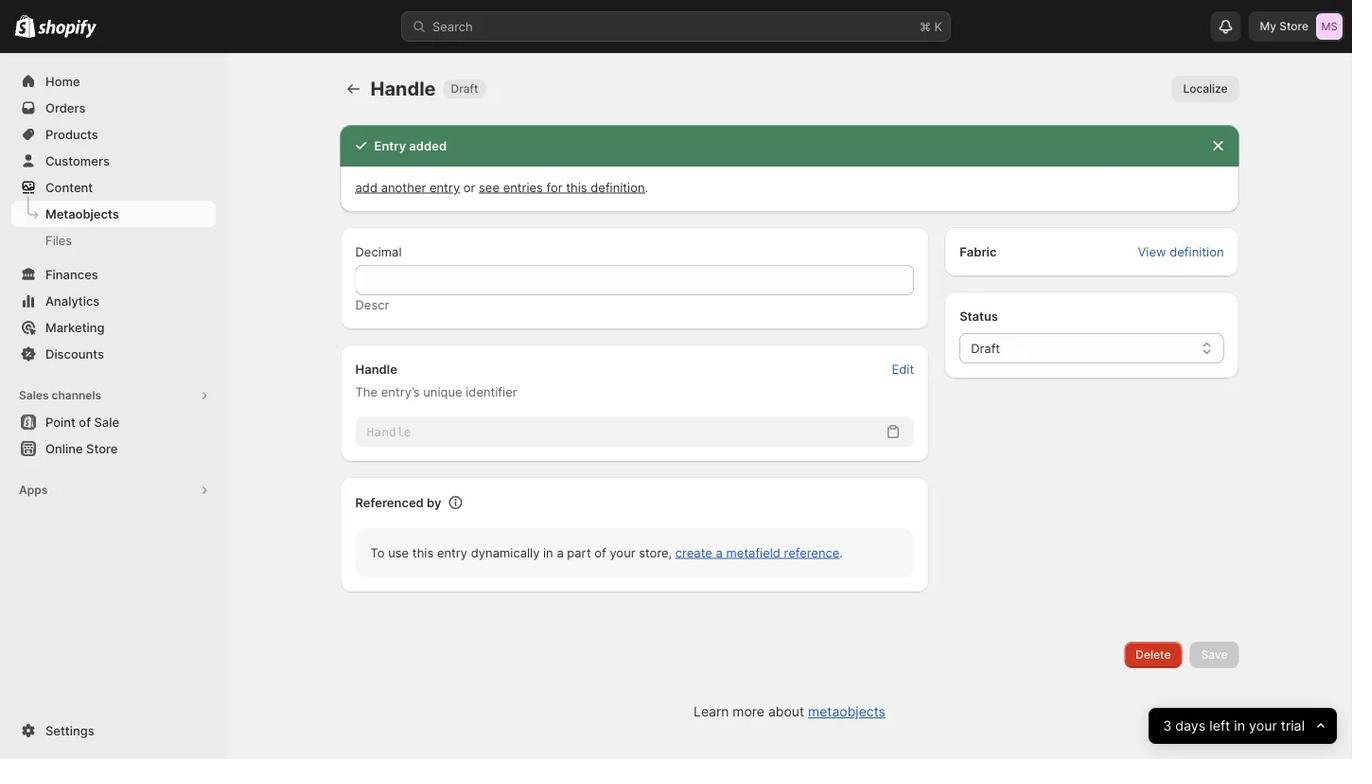 Task type: describe. For each thing, give the bounding box(es) containing it.
localize link
[[1172, 76, 1240, 102]]

⌘
[[920, 19, 931, 34]]

handle for handle the entry's unique identifier
[[355, 362, 397, 376]]

discounts
[[45, 346, 104, 361]]

create a metafield reference link
[[676, 545, 840, 560]]

point of sale link
[[11, 409, 216, 435]]

sale
[[94, 415, 119, 429]]

of inside button
[[79, 415, 91, 429]]

files
[[45, 233, 72, 248]]

entry's
[[381, 384, 420, 399]]

analytics
[[45, 293, 100, 308]]

online
[[45, 441, 83, 456]]

referenced
[[355, 495, 424, 510]]

0 vertical spatial entry
[[430, 180, 460, 195]]

add another entry or see entries for this definition .
[[355, 180, 649, 195]]

1 vertical spatial this
[[413, 545, 434, 560]]

reference
[[784, 545, 840, 560]]

add another entry link
[[355, 180, 460, 195]]

store for online store
[[86, 441, 118, 456]]

products link
[[11, 121, 216, 148]]

1 horizontal spatial shopify image
[[38, 19, 97, 38]]

the
[[355, 384, 378, 399]]

use
[[388, 545, 409, 560]]

draft for handle
[[451, 82, 479, 96]]

marketing link
[[11, 314, 216, 341]]

customers link
[[11, 148, 216, 174]]

by
[[427, 495, 442, 510]]

metafield
[[727, 545, 781, 560]]

my
[[1261, 19, 1277, 33]]

orders
[[45, 100, 86, 115]]

delete
[[1136, 648, 1172, 662]]

store,
[[639, 545, 672, 560]]

add
[[355, 180, 378, 195]]

added
[[409, 138, 447, 153]]

part
[[567, 545, 591, 560]]

apps
[[19, 483, 48, 497]]

analytics link
[[11, 288, 216, 314]]

view definition link
[[1127, 239, 1236, 265]]

online store link
[[11, 435, 216, 462]]

another
[[381, 180, 426, 195]]

1 vertical spatial .
[[840, 545, 843, 560]]

save button
[[1191, 642, 1240, 668]]

sales channels button
[[11, 382, 216, 409]]

0 vertical spatial in
[[543, 545, 554, 560]]

unique
[[423, 384, 463, 399]]

3 days left in your trial button
[[1149, 708, 1338, 744]]

referenced by
[[355, 495, 442, 510]]

customers
[[45, 153, 110, 168]]

0 vertical spatial your
[[610, 545, 636, 560]]

left
[[1210, 718, 1231, 734]]

search
[[433, 19, 473, 34]]

decimal
[[355, 244, 402, 259]]

finances link
[[11, 261, 216, 288]]

my store
[[1261, 19, 1309, 33]]

orders link
[[11, 95, 216, 121]]

descr
[[355, 297, 389, 312]]

or
[[464, 180, 476, 195]]

entry added
[[374, 138, 447, 153]]

learn
[[694, 704, 729, 720]]

apps button
[[11, 477, 216, 504]]

days
[[1176, 718, 1206, 734]]

handle for handle
[[371, 77, 436, 100]]

view
[[1138, 244, 1167, 259]]

in inside 3 days left in your trial dropdown button
[[1235, 718, 1246, 734]]

discounts link
[[11, 341, 216, 367]]

0 vertical spatial this
[[566, 180, 588, 195]]

home
[[45, 74, 80, 89]]

sales
[[19, 389, 49, 402]]

view definition
[[1138, 244, 1225, 259]]

1 a from the left
[[557, 545, 564, 560]]

entry
[[374, 138, 406, 153]]

3 days left in your trial
[[1163, 718, 1305, 734]]

products
[[45, 127, 98, 142]]

store for my store
[[1280, 19, 1309, 33]]

localize
[[1184, 82, 1228, 96]]

fabric
[[960, 244, 997, 259]]



Task type: vqa. For each thing, say whether or not it's contained in the screenshot.
My Store
yes



Task type: locate. For each thing, give the bounding box(es) containing it.
dynamically
[[471, 545, 540, 560]]

in left part
[[543, 545, 554, 560]]

store right "my"
[[1280, 19, 1309, 33]]

status
[[960, 309, 999, 323]]

entries
[[503, 180, 543, 195]]

draft down "status"
[[971, 341, 1001, 355]]

edit
[[892, 362, 915, 376]]

1 vertical spatial in
[[1235, 718, 1246, 734]]

your left store,
[[610, 545, 636, 560]]

point of sale button
[[0, 409, 227, 435]]

store down 'sale'
[[86, 441, 118, 456]]

handle up the
[[355, 362, 397, 376]]

0 horizontal spatial .
[[645, 180, 649, 195]]

1 horizontal spatial in
[[1235, 718, 1246, 734]]

this right 'for'
[[566, 180, 588, 195]]

settings
[[45, 723, 94, 738]]

a
[[557, 545, 564, 560], [716, 545, 723, 560]]

my store image
[[1317, 13, 1343, 40]]

0 horizontal spatial shopify image
[[15, 15, 35, 38]]

0 vertical spatial draft
[[451, 82, 479, 96]]

0 horizontal spatial definition
[[591, 180, 645, 195]]

0 horizontal spatial of
[[79, 415, 91, 429]]

this right use
[[413, 545, 434, 560]]

metaobjects link
[[11, 201, 216, 227]]

your left trial
[[1249, 718, 1278, 734]]

point of sale
[[45, 415, 119, 429]]

draft
[[451, 82, 479, 96], [971, 341, 1001, 355]]

about
[[769, 704, 805, 720]]

0 horizontal spatial store
[[86, 441, 118, 456]]

1 horizontal spatial definition
[[1170, 244, 1225, 259]]

a left part
[[557, 545, 564, 560]]

edit button
[[881, 356, 926, 382]]

0 vertical spatial .
[[645, 180, 649, 195]]

⌘ k
[[920, 19, 943, 34]]

1 vertical spatial of
[[595, 545, 607, 560]]

for
[[547, 180, 563, 195]]

in right left
[[1235, 718, 1246, 734]]

channels
[[52, 389, 101, 402]]

in
[[543, 545, 554, 560], [1235, 718, 1246, 734]]

see entries for this definition link
[[479, 180, 645, 195]]

draft down search
[[451, 82, 479, 96]]

online store
[[45, 441, 118, 456]]

3
[[1163, 718, 1172, 734]]

of right part
[[595, 545, 607, 560]]

1 horizontal spatial a
[[716, 545, 723, 560]]

definition right 'for'
[[591, 180, 645, 195]]

1 vertical spatial entry
[[437, 545, 468, 560]]

1 vertical spatial definition
[[1170, 244, 1225, 259]]

1 horizontal spatial of
[[595, 545, 607, 560]]

settings link
[[11, 718, 216, 744]]

definition
[[591, 180, 645, 195], [1170, 244, 1225, 259]]

sales channels
[[19, 389, 101, 402]]

k
[[935, 19, 943, 34]]

metaobjects link
[[809, 704, 886, 720]]

1 horizontal spatial .
[[840, 545, 843, 560]]

0 vertical spatial store
[[1280, 19, 1309, 33]]

home link
[[11, 68, 216, 95]]

to
[[371, 545, 385, 560]]

entry
[[430, 180, 460, 195], [437, 545, 468, 560]]

online store button
[[0, 435, 227, 462]]

1 vertical spatial handle
[[355, 362, 397, 376]]

0 vertical spatial handle
[[371, 77, 436, 100]]

0 horizontal spatial draft
[[451, 82, 479, 96]]

1 horizontal spatial draft
[[971, 341, 1001, 355]]

0 horizontal spatial this
[[413, 545, 434, 560]]

shopify image
[[15, 15, 35, 38], [38, 19, 97, 38]]

of
[[79, 415, 91, 429], [595, 545, 607, 560]]

1 horizontal spatial this
[[566, 180, 588, 195]]

identifier
[[466, 384, 517, 399]]

0 horizontal spatial your
[[610, 545, 636, 560]]

your
[[610, 545, 636, 560], [1249, 718, 1278, 734]]

metaobjects
[[809, 704, 886, 720]]

see
[[479, 180, 500, 195]]

0 horizontal spatial a
[[557, 545, 564, 560]]

content link
[[11, 174, 216, 201]]

content
[[45, 180, 93, 195]]

files link
[[11, 227, 216, 254]]

0 horizontal spatial in
[[543, 545, 554, 560]]

more
[[733, 704, 765, 720]]

entry left dynamically
[[437, 545, 468, 560]]

trial
[[1281, 718, 1305, 734]]

delete button
[[1125, 642, 1183, 668]]

handle the entry's unique identifier
[[355, 362, 517, 399]]

store
[[1280, 19, 1309, 33], [86, 441, 118, 456]]

your inside dropdown button
[[1249, 718, 1278, 734]]

draft for status
[[971, 341, 1001, 355]]

0 vertical spatial of
[[79, 415, 91, 429]]

1 horizontal spatial your
[[1249, 718, 1278, 734]]

learn more about metaobjects
[[694, 704, 886, 720]]

1 horizontal spatial store
[[1280, 19, 1309, 33]]

None text field
[[355, 265, 915, 295], [355, 417, 881, 447], [355, 265, 915, 295], [355, 417, 881, 447]]

finances
[[45, 267, 98, 282]]

definition right view
[[1170, 244, 1225, 259]]

entry left or
[[430, 180, 460, 195]]

of left 'sale'
[[79, 415, 91, 429]]

1 vertical spatial store
[[86, 441, 118, 456]]

.
[[645, 180, 649, 195], [840, 545, 843, 560]]

a right create
[[716, 545, 723, 560]]

metaobjects
[[45, 206, 119, 221]]

this
[[566, 180, 588, 195], [413, 545, 434, 560]]

point
[[45, 415, 76, 429]]

2 a from the left
[[716, 545, 723, 560]]

marketing
[[45, 320, 105, 335]]

to use this entry dynamically in a part of your store, create a metafield reference .
[[371, 545, 843, 560]]

store inside button
[[86, 441, 118, 456]]

handle up entry added
[[371, 77, 436, 100]]

create
[[676, 545, 713, 560]]

. right metafield
[[840, 545, 843, 560]]

handle inside handle the entry's unique identifier
[[355, 362, 397, 376]]

0 vertical spatial definition
[[591, 180, 645, 195]]

. right 'for'
[[645, 180, 649, 195]]

1 vertical spatial draft
[[971, 341, 1001, 355]]

save
[[1202, 648, 1228, 662]]

1 vertical spatial your
[[1249, 718, 1278, 734]]



